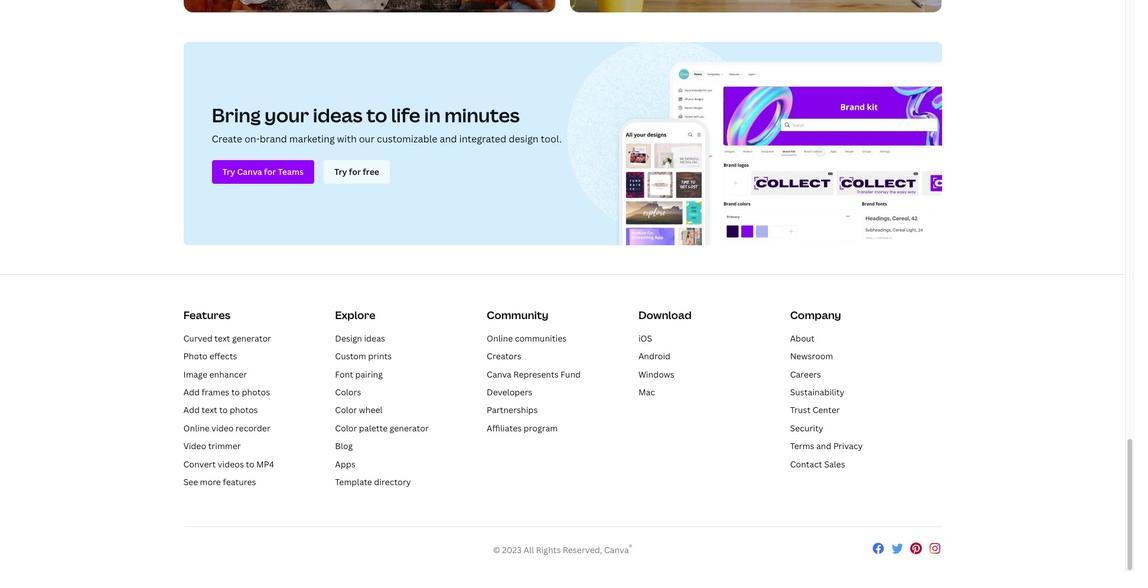 Task type: describe. For each thing, give the bounding box(es) containing it.
design
[[335, 333, 362, 344]]

color for color wheel
[[335, 404, 357, 416]]

communities
[[515, 333, 567, 344]]

recorder
[[236, 422, 271, 434]]

video trimmer
[[184, 440, 241, 452]]

photo effects link
[[184, 351, 237, 362]]

color wheel
[[335, 404, 383, 416]]

photos for add text to photos
[[230, 404, 258, 416]]

minutes
[[445, 102, 520, 128]]

template
[[335, 476, 372, 488]]

add for add text to photos
[[184, 404, 200, 416]]

customizable
[[377, 133, 438, 146]]

convert videos to mp4 link
[[184, 458, 274, 470]]

to for add text to photos
[[219, 404, 228, 416]]

pairing
[[355, 369, 383, 380]]

all
[[524, 544, 534, 555]]

terms and privacy link
[[791, 440, 863, 452]]

curved
[[184, 333, 213, 344]]

to inside bring your ideas to life in minutes create on-brand marketing with our customizable and integrated design tool.
[[367, 102, 387, 128]]

explore
[[335, 308, 376, 322]]

enhancer
[[209, 369, 247, 380]]

image enhancer
[[184, 369, 247, 380]]

custom
[[335, 351, 366, 362]]

photo effects
[[184, 351, 237, 362]]

creators link
[[487, 351, 522, 362]]

download
[[639, 308, 692, 322]]

canva represents fund
[[487, 369, 581, 380]]

®
[[629, 543, 633, 551]]

contact sales link
[[791, 458, 846, 470]]

convert videos to mp4
[[184, 458, 274, 470]]

mp4
[[257, 458, 274, 470]]

security link
[[791, 422, 824, 434]]

partnerships link
[[487, 404, 538, 416]]

canva represents fund link
[[487, 369, 581, 380]]

image
[[184, 369, 207, 380]]

curved text generator
[[184, 333, 271, 344]]

affiliates program
[[487, 422, 558, 434]]

palette
[[359, 422, 388, 434]]

more
[[200, 476, 221, 488]]

convert
[[184, 458, 216, 470]]

community
[[487, 308, 549, 322]]

font pairing link
[[335, 369, 383, 380]]

add text to photos
[[184, 404, 258, 416]]

add frames to photos
[[184, 387, 270, 398]]

design ideas link
[[335, 333, 385, 344]]

company
[[791, 308, 842, 322]]

canva inside the © 2023 all rights reserved, canva ®
[[604, 544, 629, 555]]

bring your ideas to life in minutes create on-brand marketing with our customizable and integrated design tool.
[[212, 102, 562, 146]]

effects
[[210, 351, 237, 362]]

add frames to photos link
[[184, 387, 270, 398]]

add for add frames to photos
[[184, 387, 200, 398]]

frames
[[202, 387, 229, 398]]

template directory
[[335, 476, 411, 488]]

our
[[359, 133, 375, 146]]

affiliates program link
[[487, 422, 558, 434]]

ios link
[[639, 333, 653, 344]]

2023
[[502, 544, 522, 555]]

sustainability link
[[791, 387, 845, 398]]

©
[[493, 544, 500, 555]]

see more features link
[[184, 476, 256, 488]]

design
[[509, 133, 539, 146]]

blog
[[335, 440, 353, 452]]

text for curved
[[215, 333, 230, 344]]

to for convert videos to mp4
[[246, 458, 255, 470]]

see more features
[[184, 476, 256, 488]]

windows link
[[639, 369, 675, 380]]

apps link
[[335, 458, 356, 470]]

© 2023 all rights reserved, canva ®
[[493, 543, 633, 555]]

online video recorder link
[[184, 422, 271, 434]]

features
[[223, 476, 256, 488]]

tool.
[[541, 133, 562, 146]]

color palette generator link
[[335, 422, 429, 434]]

font
[[335, 369, 353, 380]]

prints
[[368, 351, 392, 362]]

brand
[[260, 133, 287, 146]]

videos
[[218, 458, 244, 470]]

represents
[[514, 369, 559, 380]]



Task type: vqa. For each thing, say whether or not it's contained in the screenshot.
"Video trimmer"
yes



Task type: locate. For each thing, give the bounding box(es) containing it.
bring
[[212, 102, 261, 128]]

blog link
[[335, 440, 353, 452]]

and
[[440, 133, 457, 146], [817, 440, 832, 452]]

developers link
[[487, 387, 533, 398]]

android
[[639, 351, 671, 362]]

to up video
[[219, 404, 228, 416]]

add down image
[[184, 387, 200, 398]]

privacy
[[834, 440, 863, 452]]

1 horizontal spatial ideas
[[364, 333, 385, 344]]

photos down enhancer
[[242, 387, 270, 398]]

0 vertical spatial and
[[440, 133, 457, 146]]

add up video
[[184, 404, 200, 416]]

0 horizontal spatial ideas
[[313, 102, 363, 128]]

1 vertical spatial photos
[[230, 404, 258, 416]]

color wheel link
[[335, 404, 383, 416]]

partnerships
[[487, 404, 538, 416]]

newsroom
[[791, 351, 834, 362]]

online video recorder
[[184, 422, 271, 434]]

1 horizontal spatial generator
[[390, 422, 429, 434]]

0 horizontal spatial and
[[440, 133, 457, 146]]

0 vertical spatial text
[[215, 333, 230, 344]]

1 horizontal spatial canva
[[604, 544, 629, 555]]

video
[[212, 422, 234, 434]]

security
[[791, 422, 824, 434]]

0 vertical spatial online
[[487, 333, 513, 344]]

photo
[[184, 351, 208, 362]]

custom prints
[[335, 351, 392, 362]]

color for color palette generator
[[335, 422, 357, 434]]

generator up effects
[[232, 333, 271, 344]]

1 vertical spatial generator
[[390, 422, 429, 434]]

color
[[335, 404, 357, 416], [335, 422, 357, 434]]

rights
[[536, 544, 561, 555]]

generator for curved text generator
[[232, 333, 271, 344]]

design ideas
[[335, 333, 385, 344]]

1 horizontal spatial and
[[817, 440, 832, 452]]

reserved,
[[563, 544, 602, 555]]

ideas inside bring your ideas to life in minutes create on-brand marketing with our customizable and integrated design tool.
[[313, 102, 363, 128]]

trust
[[791, 404, 811, 416]]

color up blog link
[[335, 422, 357, 434]]

terms and privacy
[[791, 440, 863, 452]]

0 horizontal spatial online
[[184, 422, 210, 434]]

canva down creators link
[[487, 369, 512, 380]]

to up our
[[367, 102, 387, 128]]

contact
[[791, 458, 823, 470]]

android link
[[639, 351, 671, 362]]

and inside bring your ideas to life in minutes create on-brand marketing with our customizable and integrated design tool.
[[440, 133, 457, 146]]

1 horizontal spatial online
[[487, 333, 513, 344]]

1 vertical spatial ideas
[[364, 333, 385, 344]]

to down enhancer
[[231, 387, 240, 398]]

on-
[[245, 133, 260, 146]]

0 vertical spatial generator
[[232, 333, 271, 344]]

text for add
[[202, 404, 217, 416]]

0 vertical spatial photos
[[242, 387, 270, 398]]

ideas up prints on the left bottom of page
[[364, 333, 385, 344]]

creators
[[487, 351, 522, 362]]

center
[[813, 404, 840, 416]]

to
[[367, 102, 387, 128], [231, 387, 240, 398], [219, 404, 228, 416], [246, 458, 255, 470]]

sales
[[825, 458, 846, 470]]

integrated
[[460, 133, 507, 146]]

1 vertical spatial online
[[184, 422, 210, 434]]

about link
[[791, 333, 815, 344]]

with
[[337, 133, 357, 146]]

2 add from the top
[[184, 404, 200, 416]]

0 vertical spatial add
[[184, 387, 200, 398]]

0 horizontal spatial canva
[[487, 369, 512, 380]]

trust center
[[791, 404, 840, 416]]

apps
[[335, 458, 356, 470]]

generator right 'palette'
[[390, 422, 429, 434]]

program
[[524, 422, 558, 434]]

online up creators
[[487, 333, 513, 344]]

mac link
[[639, 387, 656, 398]]

windows
[[639, 369, 675, 380]]

text
[[215, 333, 230, 344], [202, 404, 217, 416]]

2 color from the top
[[335, 422, 357, 434]]

careers
[[791, 369, 822, 380]]

curved text generator link
[[184, 333, 271, 344]]

about
[[791, 333, 815, 344]]

sustainability
[[791, 387, 845, 398]]

careers link
[[791, 369, 822, 380]]

1 vertical spatial color
[[335, 422, 357, 434]]

add
[[184, 387, 200, 398], [184, 404, 200, 416]]

trust center link
[[791, 404, 840, 416]]

online communities link
[[487, 333, 567, 344]]

newsroom link
[[791, 351, 834, 362]]

and up contact sales
[[817, 440, 832, 452]]

font pairing
[[335, 369, 383, 380]]

text up effects
[[215, 333, 230, 344]]

create
[[212, 133, 242, 146]]

generator
[[232, 333, 271, 344], [390, 422, 429, 434]]

1 add from the top
[[184, 387, 200, 398]]

to left mp4
[[246, 458, 255, 470]]

wheel
[[359, 404, 383, 416]]

features
[[184, 308, 231, 322]]

1 vertical spatial add
[[184, 404, 200, 416]]

ideas
[[313, 102, 363, 128], [364, 333, 385, 344]]

canva right reserved,
[[604, 544, 629, 555]]

to for add frames to photos
[[231, 387, 240, 398]]

0 horizontal spatial generator
[[232, 333, 271, 344]]

0 vertical spatial ideas
[[313, 102, 363, 128]]

marketing
[[289, 133, 335, 146]]

online for online video recorder
[[184, 422, 210, 434]]

see
[[184, 476, 198, 488]]

color down colors
[[335, 404, 357, 416]]

your
[[265, 102, 309, 128]]

colors link
[[335, 387, 361, 398]]

0 vertical spatial canva
[[487, 369, 512, 380]]

photos up recorder
[[230, 404, 258, 416]]

and down in
[[440, 133, 457, 146]]

color palette generator
[[335, 422, 429, 434]]

photos for add frames to photos
[[242, 387, 270, 398]]

ios
[[639, 333, 653, 344]]

video trimmer link
[[184, 440, 241, 452]]

0 vertical spatial color
[[335, 404, 357, 416]]

custom prints link
[[335, 351, 392, 362]]

1 vertical spatial canva
[[604, 544, 629, 555]]

online for online communities
[[487, 333, 513, 344]]

1 color from the top
[[335, 404, 357, 416]]

text down the frames
[[202, 404, 217, 416]]

canva
[[487, 369, 512, 380], [604, 544, 629, 555]]

1 vertical spatial text
[[202, 404, 217, 416]]

online up video
[[184, 422, 210, 434]]

generator for color palette generator
[[390, 422, 429, 434]]

fund
[[561, 369, 581, 380]]

ideas up the with
[[313, 102, 363, 128]]

1 vertical spatial and
[[817, 440, 832, 452]]

colors
[[335, 387, 361, 398]]



